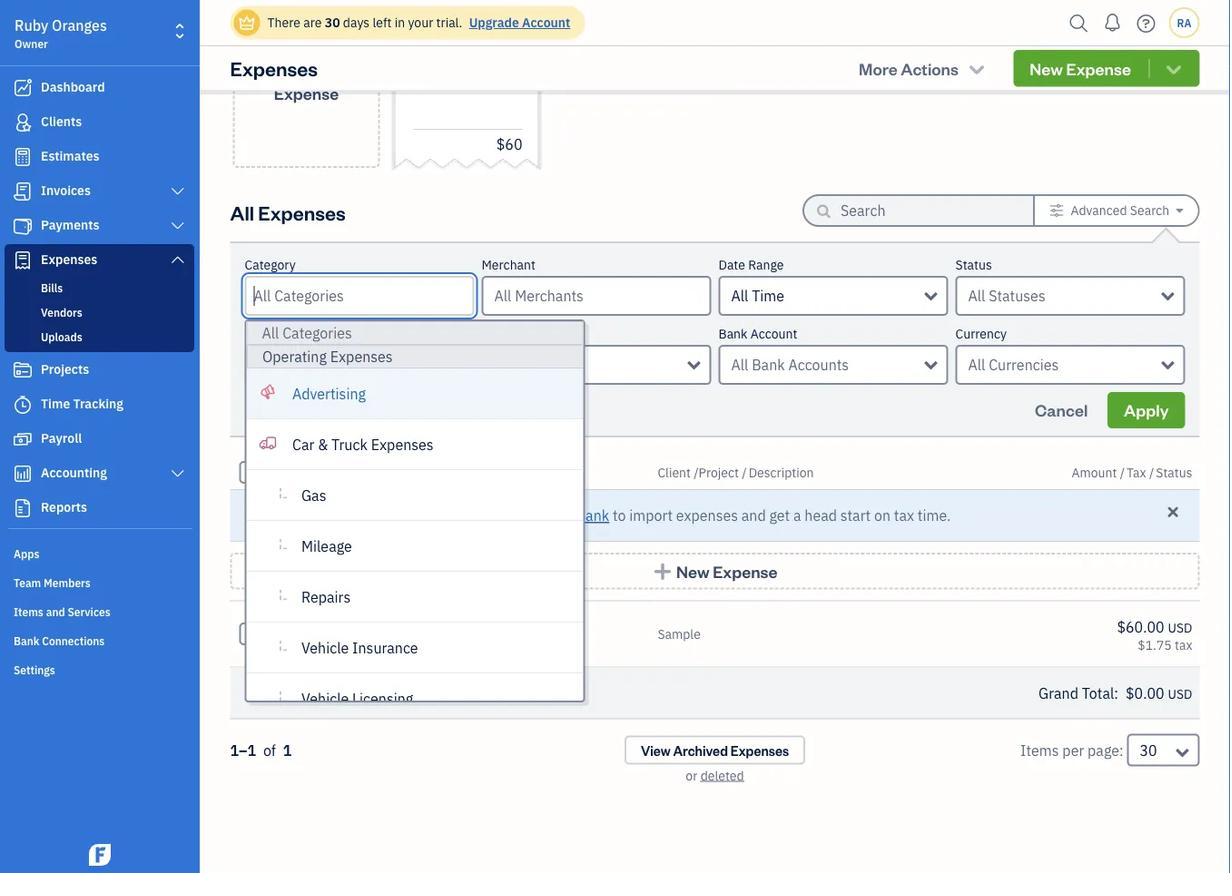 Task type: locate. For each thing, give the bounding box(es) containing it.
0 vertical spatial merchant
[[482, 257, 536, 273]]

0 horizontal spatial items
[[14, 605, 43, 620]]

bank inside main element
[[14, 634, 39, 649]]

1 vertical spatial expense
[[274, 82, 339, 104]]

2 chevron large down image from the top
[[170, 219, 186, 233]]

2 usd from the top
[[1169, 686, 1193, 703]]

advertising down operating expenses
[[292, 384, 366, 403]]

0 vertical spatial account
[[522, 14, 571, 31]]

new inside new expense
[[290, 61, 323, 82]]

1 horizontal spatial expense
[[713, 561, 778, 582]]

1 horizontal spatial new
[[677, 561, 710, 582]]

$60
[[497, 135, 523, 154]]

reports link
[[5, 492, 194, 525]]

account
[[522, 14, 571, 31], [751, 326, 798, 342]]

payments
[[41, 217, 100, 233]]

/ right tax
[[1150, 464, 1155, 481]]

/ left tax
[[1121, 464, 1126, 481]]

search up operating expenses
[[298, 326, 337, 342]]

oranges inside ruby oranges 11/16/2023
[[450, 7, 505, 26]]

cancel
[[1036, 400, 1089, 421]]

1 horizontal spatial search
[[1131, 202, 1170, 219]]

1 vertical spatial your
[[544, 506, 573, 526]]

expense down connect your bank to import expenses and get a head start on tax time.
[[713, 561, 778, 582]]

chevron large down image
[[170, 184, 186, 199], [170, 219, 186, 233], [170, 253, 186, 267], [170, 467, 186, 481]]

upgrade
[[469, 14, 519, 31]]

new expense down connect your bank to import expenses and get a head start on tax time.
[[677, 561, 778, 582]]

2 vertical spatial expense
[[713, 561, 778, 582]]

1 vertical spatial status
[[1157, 464, 1193, 481]]

0 vertical spatial 11/16/2023
[[414, 26, 485, 43]]

Keyword Search field
[[478, 345, 712, 385]]

clients
[[41, 113, 82, 130]]

chevrondown image
[[967, 59, 988, 78]]

0 horizontal spatial date
[[493, 464, 521, 481]]

0 vertical spatial vehicle
[[301, 639, 349, 658]]

2 horizontal spatial new
[[1030, 58, 1064, 79]]

plus image left "days"
[[296, 27, 317, 46]]

reset all
[[245, 401, 301, 420]]

left
[[373, 14, 392, 31]]

new expense down the search image
[[1030, 58, 1132, 79]]

view
[[641, 742, 671, 759]]

2 vehicle from the top
[[301, 690, 349, 709]]

0 horizontal spatial plus image
[[296, 27, 317, 46]]

date for date "link"
[[493, 464, 521, 481]]

1 horizontal spatial tax
[[1176, 637, 1193, 654]]

advertising down repairs at bottom left
[[317, 637, 381, 654]]

advanced search
[[1071, 202, 1170, 219]]

to
[[613, 506, 626, 526]]

search inside 'advanced search' dropdown button
[[1131, 202, 1170, 219]]

category down the all expenses
[[245, 257, 296, 273]]

vehicle for vehicle insurance
[[301, 639, 349, 658]]

1 horizontal spatial items
[[1021, 741, 1060, 760]]

1 chevron large down image from the top
[[170, 184, 186, 199]]

0 horizontal spatial new
[[290, 61, 323, 82]]

oranges inside 'ruby oranges owner'
[[52, 16, 107, 35]]

advertising
[[292, 384, 366, 403], [317, 637, 381, 654]]

1 vertical spatial date
[[493, 464, 521, 481]]

new
[[1030, 58, 1064, 79], [290, 61, 323, 82], [677, 561, 710, 582]]

all fields
[[491, 356, 551, 375]]

status right tax
[[1157, 464, 1193, 481]]

30 inside 30 field
[[1141, 741, 1158, 760]]

ruby inside ruby oranges 11/16/2023
[[414, 7, 447, 26]]

chevron large down image down estimates link at the left top
[[170, 184, 186, 199]]

1 horizontal spatial plus image
[[653, 562, 674, 581]]

1 vertical spatial vehicle
[[301, 690, 349, 709]]

1 horizontal spatial time
[[752, 287, 785, 306]]

1 vertical spatial tax
[[1176, 637, 1193, 654]]

all for all categories
[[262, 324, 279, 343]]

page:
[[1088, 741, 1124, 760]]

of
[[263, 741, 276, 760]]

0 vertical spatial status
[[956, 257, 993, 273]]

merchant link
[[283, 464, 340, 481]]

chevron large down image inside the expenses link
[[170, 253, 186, 267]]

archived
[[674, 742, 728, 759]]

0 horizontal spatial and
[[46, 605, 65, 620]]

expense image
[[12, 252, 34, 270]]

/
[[340, 464, 345, 481], [534, 464, 539, 481], [694, 464, 699, 481], [742, 464, 747, 481], [1121, 464, 1126, 481], [1150, 464, 1155, 481]]

expenses
[[677, 506, 739, 526]]

3 chevron large down image from the top
[[170, 253, 186, 267]]

all inside dropdown button
[[969, 356, 986, 375]]

1 vertical spatial time
[[41, 396, 70, 412]]

items left the per
[[1021, 741, 1060, 760]]

report image
[[12, 500, 34, 518]]

chevron large down image inside accounting link
[[170, 467, 186, 481]]

expense
[[1067, 58, 1132, 79], [274, 82, 339, 104], [713, 561, 778, 582]]

bank down the bank account
[[752, 356, 786, 375]]

1 vertical spatial 11/16/2023
[[493, 618, 574, 637]]

ra
[[1178, 15, 1192, 30]]

1 vertical spatial 30
[[1141, 741, 1158, 760]]

1 horizontal spatial status
[[1157, 464, 1193, 481]]

new down are
[[290, 61, 323, 82]]

date for date range
[[719, 257, 746, 273]]

0 horizontal spatial search
[[298, 326, 337, 342]]

0 vertical spatial search
[[1131, 202, 1170, 219]]

items and services link
[[5, 598, 194, 625]]

your down source
[[544, 506, 573, 526]]

0 horizontal spatial 11/16/2023
[[414, 26, 485, 43]]

/ down the truck
[[340, 464, 345, 481]]

all for all time
[[732, 287, 749, 306]]

1 vertical spatial and
[[46, 605, 65, 620]]

ruby down repairs at bottom left
[[292, 618, 325, 637]]

vehicle insurance
[[301, 639, 418, 658]]

chevron large down image up reports link
[[170, 467, 186, 481]]

grand total : $0.00 usd
[[1039, 684, 1193, 703]]

category down car & truck expenses
[[347, 464, 398, 481]]

amount
[[1072, 464, 1118, 481]]

advertising for oranges
[[317, 637, 381, 654]]

2 horizontal spatial expense
[[1067, 58, 1132, 79]]

1 vertical spatial account
[[751, 326, 798, 342]]

category link
[[347, 464, 398, 481]]

chevron large down image for expenses
[[170, 253, 186, 267]]

plus image
[[296, 27, 317, 46], [653, 562, 674, 581]]

all for all statuses
[[969, 287, 986, 306]]

Bank Account field
[[719, 345, 949, 385]]

vehicle
[[301, 639, 349, 658], [301, 690, 349, 709]]

0 vertical spatial date
[[719, 257, 746, 273]]

tax inside $60.00 usd $1.75 tax
[[1176, 637, 1193, 654]]

usd up the $1.75
[[1169, 620, 1193, 636]]

0 horizontal spatial account
[[522, 14, 571, 31]]

new right chevrondown icon
[[1030, 58, 1064, 79]]

1 vertical spatial search
[[298, 326, 337, 342]]

settings link
[[5, 656, 194, 683]]

search
[[1131, 202, 1170, 219], [298, 326, 337, 342]]

ruby up owner
[[15, 16, 48, 35]]

amount / tax / status
[[1072, 464, 1193, 481]]

2 horizontal spatial new expense
[[1030, 58, 1132, 79]]

0 vertical spatial advertising
[[292, 384, 366, 403]]

vehicle down ruby oranges
[[301, 639, 349, 658]]

plus image down import
[[653, 562, 674, 581]]

expense down the notifications 'image'
[[1067, 58, 1132, 79]]

plus image inside new expense button
[[653, 562, 674, 581]]

0 horizontal spatial category
[[245, 257, 296, 273]]

6 / from the left
[[1150, 464, 1155, 481]]

time right timer image
[[41, 396, 70, 412]]

anderson
[[525, 637, 580, 654]]

11/16/2023 inside ruby oranges 11/16/2023
[[414, 26, 485, 43]]

uploads link
[[8, 326, 191, 348]]

and down team members
[[46, 605, 65, 620]]

1 vehicle from the top
[[301, 639, 349, 658]]

estimate image
[[12, 148, 34, 166]]

category
[[245, 257, 296, 273], [347, 464, 398, 481]]

tax right 'on' on the bottom of page
[[895, 506, 915, 526]]

usd inside $60.00 usd $1.75 tax
[[1169, 620, 1193, 636]]

1 vertical spatial items
[[1021, 741, 1060, 760]]

tax right the $1.75
[[1176, 637, 1193, 654]]

0 horizontal spatial 30
[[325, 14, 340, 31]]

0 vertical spatial expense
[[1067, 58, 1132, 79]]

1 horizontal spatial 11/16/2023
[[493, 618, 574, 637]]

0 vertical spatial items
[[14, 605, 43, 620]]

1 horizontal spatial date
[[719, 257, 746, 273]]

5 / from the left
[[1121, 464, 1126, 481]]

your right in
[[408, 14, 434, 31]]

gas
[[301, 486, 326, 505]]

time inside time tracking link
[[41, 396, 70, 412]]

1 horizontal spatial merchant
[[482, 257, 536, 273]]

items inside main element
[[14, 605, 43, 620]]

bank up the settings
[[14, 634, 39, 649]]

1 horizontal spatial 30
[[1141, 741, 1158, 760]]

apps link
[[5, 540, 194, 567]]

repairs
[[301, 588, 350, 607]]

30 right page:
[[1141, 741, 1158, 760]]

$0.00
[[1126, 684, 1165, 703]]

30
[[325, 14, 340, 31], [1141, 741, 1158, 760]]

more
[[859, 58, 898, 79]]

ruby
[[414, 7, 447, 26], [15, 16, 48, 35], [292, 618, 325, 637], [493, 637, 522, 654]]

chevron large down image up the expenses link
[[170, 219, 186, 233]]

30 right are
[[325, 14, 340, 31]]

go to help image
[[1132, 10, 1161, 37]]

1 vertical spatial usd
[[1169, 686, 1193, 703]]

1 vertical spatial category
[[347, 464, 398, 481]]

time tracking link
[[5, 389, 194, 422]]

4 / from the left
[[742, 464, 747, 481]]

1 vertical spatial merchant
[[283, 464, 337, 481]]

list box
[[247, 345, 584, 725]]

11/16/2023
[[414, 26, 485, 43], [493, 618, 574, 637]]

date left range
[[719, 257, 746, 273]]

/ right caretdown image
[[534, 464, 539, 481]]

owner
[[15, 36, 48, 51]]

new expense button down the notifications 'image'
[[1014, 50, 1201, 87]]

Status field
[[956, 276, 1186, 316]]

new expense link
[[233, 0, 380, 168]]

usd
[[1169, 620, 1193, 636], [1169, 686, 1193, 703]]

expenses
[[230, 55, 318, 81], [258, 199, 346, 225], [41, 251, 97, 268], [330, 347, 393, 367], [371, 435, 433, 454], [731, 742, 790, 759]]

estimates
[[41, 148, 100, 164]]

date left caretdown image
[[493, 464, 521, 481]]

are
[[304, 14, 322, 31]]

status up all statuses
[[956, 257, 993, 273]]

0 vertical spatial your
[[408, 14, 434, 31]]

project image
[[12, 362, 34, 380]]

1 usd from the top
[[1169, 620, 1193, 636]]

0 vertical spatial tax
[[895, 506, 915, 526]]

ruby oranges
[[292, 618, 383, 637]]

items down team
[[14, 605, 43, 620]]

0 vertical spatial 30
[[325, 14, 340, 31]]

new expense down are
[[274, 61, 339, 104]]

oranges for ruby oranges
[[329, 618, 383, 637]]

expense down are
[[274, 82, 339, 104]]

dashboard image
[[12, 79, 34, 97]]

vehicle left licensing
[[301, 690, 349, 709]]

search for keyword search
[[298, 326, 337, 342]]

new down expenses
[[677, 561, 710, 582]]

ruby inside the 11/16/2023 ruby anderson
[[493, 637, 522, 654]]

0 vertical spatial usd
[[1169, 620, 1193, 636]]

connect your bank button
[[487, 505, 610, 527]]

0 horizontal spatial time
[[41, 396, 70, 412]]

new expense button down connect your bank to import expenses and get a head start on tax time.
[[230, 553, 1201, 590]]

expenses inside view archived expenses or deleted
[[731, 742, 790, 759]]

merchant
[[482, 257, 536, 273], [283, 464, 337, 481]]

$60.00
[[1118, 618, 1165, 637]]

close image
[[1166, 504, 1182, 521]]

and inside main element
[[46, 605, 65, 620]]

3 / from the left
[[694, 464, 699, 481]]

bank inside field
[[752, 356, 786, 375]]

/ right client
[[694, 464, 699, 481]]

search left caretdown icon
[[1131, 202, 1170, 219]]

1 vertical spatial plus image
[[653, 562, 674, 581]]

0 horizontal spatial status
[[956, 257, 993, 273]]

1 horizontal spatial new expense
[[677, 561, 778, 582]]

items per page:
[[1021, 741, 1124, 760]]

dashboard
[[41, 79, 105, 95]]

usd right $0.00
[[1169, 686, 1193, 703]]

1 horizontal spatial your
[[544, 506, 573, 526]]

0 horizontal spatial oranges
[[52, 16, 107, 35]]

amount link
[[1072, 464, 1121, 481]]

0 vertical spatial new expense button
[[1014, 50, 1201, 87]]

account right "upgrade"
[[522, 14, 571, 31]]

new expense button
[[1014, 50, 1201, 87]]

source
[[541, 464, 580, 481]]

0 horizontal spatial merchant
[[283, 464, 337, 481]]

and left get
[[742, 506, 766, 526]]

time inside all time field
[[752, 287, 785, 306]]

0 horizontal spatial tax
[[895, 506, 915, 526]]

time down range
[[752, 287, 785, 306]]

1 horizontal spatial and
[[742, 506, 766, 526]]

ruby inside 'ruby oranges owner'
[[15, 16, 48, 35]]

all categories
[[262, 324, 352, 343]]

0 vertical spatial time
[[752, 287, 785, 306]]

expense inside dropdown button
[[1067, 58, 1132, 79]]

0 vertical spatial plus image
[[296, 27, 317, 46]]

reset all button
[[245, 400, 301, 422]]

/ right project on the right
[[742, 464, 747, 481]]

timer image
[[12, 396, 34, 414]]

all inside button
[[262, 324, 279, 343]]

accounting
[[41, 465, 107, 481]]

1 horizontal spatial account
[[751, 326, 798, 342]]

items for items per page:
[[1021, 741, 1060, 760]]

chevron large down image up bills link
[[170, 253, 186, 267]]

0 vertical spatial category
[[245, 257, 296, 273]]

there are 30 days left in your trial. upgrade account
[[268, 14, 571, 31]]

project
[[699, 464, 739, 481]]

all time
[[732, 287, 785, 306]]

head
[[805, 506, 838, 526]]

team
[[14, 576, 41, 590]]

oranges for ruby oranges owner
[[52, 16, 107, 35]]

1 vertical spatial new expense button
[[230, 553, 1201, 590]]

0 vertical spatial and
[[742, 506, 766, 526]]

1 horizontal spatial oranges
[[329, 618, 383, 637]]

ruby right in
[[414, 7, 447, 26]]

list box containing operating expenses
[[247, 345, 584, 725]]

advertising for expenses
[[292, 384, 366, 403]]

1 vertical spatial advertising
[[317, 637, 381, 654]]

time.
[[918, 506, 951, 526]]

statuses
[[989, 287, 1046, 306]]

4 chevron large down image from the top
[[170, 467, 186, 481]]

in
[[395, 14, 405, 31]]

2 horizontal spatial oranges
[[450, 7, 505, 26]]

account up all bank accounts
[[751, 326, 798, 342]]

keyword
[[245, 326, 295, 342]]

ruby left "anderson"
[[493, 637, 522, 654]]

plus image inside new expense link
[[296, 27, 317, 46]]

chevron large down image for invoices
[[170, 184, 186, 199]]

start
[[841, 506, 871, 526]]

invoices link
[[5, 175, 194, 208]]

all
[[230, 199, 254, 225], [732, 287, 749, 306], [969, 287, 986, 306], [262, 324, 279, 343], [491, 356, 508, 375], [732, 356, 749, 375], [969, 356, 986, 375]]

upgrade account link
[[466, 14, 571, 31]]

apps
[[14, 547, 39, 561]]



Task type: vqa. For each thing, say whether or not it's contained in the screenshot.
the bottommost and
yes



Task type: describe. For each thing, give the bounding box(es) containing it.
merchant for merchant
[[482, 257, 536, 273]]

Category text field
[[254, 278, 473, 314]]

currencies
[[989, 356, 1060, 375]]

reports
[[41, 499, 87, 516]]

1–1 of 1
[[230, 741, 292, 760]]

projects link
[[5, 354, 194, 387]]

money image
[[12, 431, 34, 449]]

bank down all time
[[719, 326, 748, 342]]

all
[[285, 401, 301, 420]]

vehicle licensing
[[301, 690, 413, 709]]

accounts
[[789, 356, 850, 375]]

client / project / description
[[658, 464, 814, 481]]

range
[[749, 257, 784, 273]]

get
[[770, 506, 791, 526]]

clients link
[[5, 106, 194, 139]]

freshbooks image
[[85, 845, 114, 867]]

11/16/2023 ruby anderson
[[493, 618, 580, 654]]

11/16/2023 inside the 11/16/2023 ruby anderson
[[493, 618, 574, 637]]

bank connections
[[14, 634, 105, 649]]

projects
[[41, 361, 89, 378]]

deleted link
[[701, 768, 745, 784]]

import
[[630, 506, 673, 526]]

apply button
[[1108, 392, 1186, 429]]

advanced search button
[[1036, 196, 1199, 225]]

&
[[318, 435, 328, 454]]

or
[[686, 768, 698, 784]]

ruby for ruby oranges
[[292, 618, 325, 637]]

:
[[1115, 684, 1119, 703]]

ruby oranges owner
[[15, 16, 107, 51]]

1
[[283, 741, 292, 760]]

connect
[[487, 506, 541, 526]]

2 / from the left
[[534, 464, 539, 481]]

payments link
[[5, 210, 194, 243]]

operating expenses
[[262, 347, 393, 367]]

estimates link
[[5, 141, 194, 174]]

deleted
[[701, 768, 745, 784]]

on
[[875, 506, 891, 526]]

connect your bank to import expenses and get a head start on tax time.
[[487, 506, 951, 526]]

uploads
[[41, 330, 82, 344]]

Search text field
[[841, 196, 1005, 225]]

search image
[[1065, 10, 1094, 37]]

all for all bank accounts
[[732, 356, 749, 375]]

there
[[268, 14, 301, 31]]

fields
[[512, 356, 551, 375]]

all for all currencies
[[969, 356, 986, 375]]

cancel button
[[1019, 392, 1105, 429]]

expenses inside main element
[[41, 251, 97, 268]]

advanced
[[1071, 202, 1128, 219]]

bills
[[41, 281, 63, 295]]

client
[[658, 464, 691, 481]]

services
[[68, 605, 111, 620]]

sample
[[658, 626, 701, 643]]

all for all fields
[[491, 356, 508, 375]]

notifications image
[[1099, 5, 1128, 41]]

team members
[[14, 576, 91, 590]]

oranges for ruby oranges 11/16/2023
[[450, 7, 505, 26]]

new expense inside dropdown button
[[1030, 58, 1132, 79]]

chart image
[[12, 465, 34, 483]]

actions
[[901, 58, 959, 79]]

new inside dropdown button
[[1030, 58, 1064, 79]]

settings image
[[1050, 203, 1065, 218]]

view archived expenses or deleted
[[641, 742, 790, 784]]

items for items and services
[[14, 605, 43, 620]]

vehicle for vehicle licensing
[[301, 690, 349, 709]]

status link
[[1157, 464, 1193, 481]]

1–1
[[230, 741, 256, 760]]

client image
[[12, 114, 34, 132]]

ruby for ruby oranges 11/16/2023
[[414, 7, 447, 26]]

payroll
[[41, 430, 82, 447]]

tracking
[[73, 396, 124, 412]]

usd inside the grand total : $0.00 usd
[[1169, 686, 1193, 703]]

date link
[[493, 464, 534, 481]]

operating
[[262, 347, 326, 367]]

client link
[[658, 464, 694, 481]]

all for all expenses
[[230, 199, 254, 225]]

chevrondown image
[[1164, 59, 1185, 78]]

chevron large down image for payments
[[170, 219, 186, 233]]

ruby for ruby oranges owner
[[15, 16, 48, 35]]

reset
[[245, 401, 282, 420]]

0 horizontal spatial your
[[408, 14, 434, 31]]

dashboard link
[[5, 72, 194, 104]]

ra button
[[1170, 7, 1201, 38]]

caretdown image
[[524, 466, 531, 480]]

all statuses
[[969, 287, 1046, 306]]

crown image
[[238, 13, 257, 32]]

keyword search
[[245, 326, 337, 342]]

bank left to
[[577, 506, 610, 526]]

1 / from the left
[[340, 464, 345, 481]]

currency
[[956, 326, 1007, 342]]

connections
[[42, 634, 105, 649]]

caretdown image
[[1177, 203, 1184, 218]]

more actions
[[859, 58, 959, 79]]

a
[[794, 506, 802, 526]]

tax
[[1127, 464, 1147, 481]]

accounting link
[[5, 458, 194, 491]]

search for advanced search
[[1131, 202, 1170, 219]]

invoices
[[41, 182, 91, 199]]

total
[[1083, 684, 1115, 703]]

all bank accounts
[[732, 356, 850, 375]]

Merchant text field
[[484, 278, 710, 314]]

payroll link
[[5, 423, 194, 456]]

members
[[44, 576, 91, 590]]

0 horizontal spatial new expense
[[274, 61, 339, 104]]

trial.
[[437, 14, 463, 31]]

all expenses
[[230, 199, 346, 225]]

licensing
[[352, 690, 413, 709]]

bank connections link
[[5, 627, 194, 654]]

categories
[[283, 324, 352, 343]]

view archived expenses link
[[625, 736, 806, 765]]

$1.75
[[1139, 637, 1173, 654]]

Items per page: field
[[1128, 734, 1201, 767]]

main element
[[0, 0, 245, 874]]

Date Range field
[[719, 276, 949, 316]]

team members link
[[5, 569, 194, 596]]

chevron large down image for accounting
[[170, 467, 186, 481]]

0 horizontal spatial expense
[[274, 82, 339, 104]]

description
[[749, 464, 814, 481]]

payment image
[[12, 217, 34, 235]]

merchant for merchant / category
[[283, 464, 337, 481]]

1 horizontal spatial category
[[347, 464, 398, 481]]

invoice image
[[12, 183, 34, 201]]



